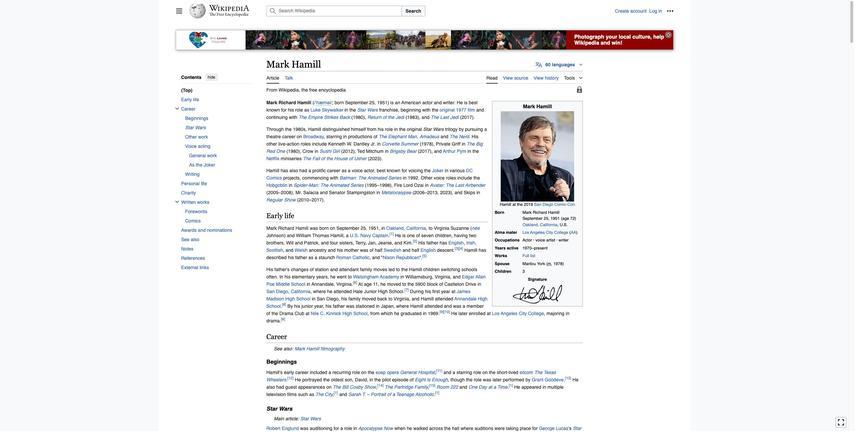 Task type: locate. For each thing, give the bounding box(es) containing it.
0 vertical spatial note
[[267, 346, 583, 353]]

x small image
[[175, 107, 179, 111], [175, 200, 179, 204]]

1 vertical spatial note
[[267, 416, 583, 423]]

hide image
[[666, 32, 672, 38]]

1 x small image from the top
[[175, 107, 179, 111]]

2 x small image from the top
[[175, 200, 179, 204]]

page semi-protected image
[[576, 86, 583, 93]]

1 vertical spatial x small image
[[175, 200, 179, 204]]

log in and more options image
[[667, 8, 674, 14]]

Search Wikipedia search field
[[267, 6, 402, 16]]

0 vertical spatial x small image
[[175, 107, 179, 111]]

2 note from the top
[[267, 416, 583, 423]]

fullscreen image
[[838, 420, 845, 427]]

None search field
[[258, 6, 615, 16]]

1 note from the top
[[267, 346, 583, 353]]

note
[[267, 346, 583, 353], [267, 416, 583, 423]]

main content
[[264, 58, 674, 432]]

personal tools navigation
[[615, 6, 676, 16]]



Task type: vqa. For each thing, say whether or not it's contained in the screenshot.
note
yes



Task type: describe. For each thing, give the bounding box(es) containing it.
menu image
[[176, 8, 182, 14]]

the free encyclopedia image
[[210, 13, 249, 17]]

language progressive image
[[536, 61, 542, 68]]

wikipedia image
[[209, 5, 249, 11]]



